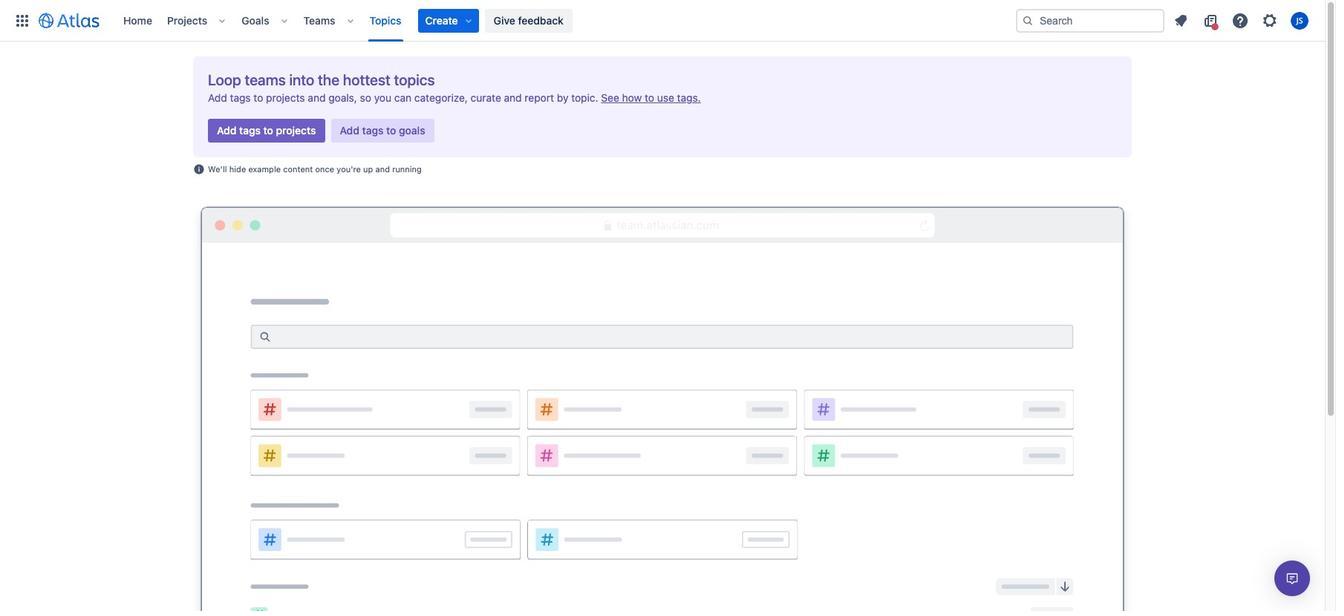 Task type: vqa. For each thing, say whether or not it's contained in the screenshot.
LIST
no



Task type: locate. For each thing, give the bounding box(es) containing it.
tags
[[230, 91, 251, 104], [239, 124, 261, 137], [362, 124, 384, 137]]

add for add tags to goals
[[340, 124, 359, 137]]

projects
[[266, 91, 305, 104], [276, 124, 316, 137]]

loop
[[208, 71, 241, 88]]

loop teams into the hottest topics add tags to projects and goals, so you can categorize, curate and report by topic. see how to use tags.
[[208, 71, 701, 104]]

teams
[[245, 71, 286, 88]]

to left use
[[645, 91, 654, 104]]

feedback
[[518, 14, 564, 26]]

tags up hide
[[239, 124, 261, 137]]

projects down into
[[266, 91, 305, 104]]

to up example
[[263, 124, 273, 137]]

add down goals,
[[340, 124, 359, 137]]

2 horizontal spatial and
[[504, 91, 522, 104]]

notifications image
[[1172, 12, 1190, 29]]

add inside loop teams into the hottest topics add tags to projects and goals, so you can categorize, curate and report by topic. see how to use tags.
[[208, 91, 227, 104]]

hottest
[[343, 71, 391, 88]]

the
[[318, 71, 340, 88]]

add up we'll
[[217, 124, 237, 137]]

search image
[[1022, 14, 1034, 26]]

projects inside loop teams into the hottest topics add tags to projects and goals, so you can categorize, curate and report by topic. see how to use tags.
[[266, 91, 305, 104]]

curate
[[471, 91, 501, 104]]

projects link
[[163, 9, 212, 32]]

projects up content on the top left
[[276, 124, 316, 137]]

top element
[[9, 0, 1016, 41]]

tags for add tags to goals
[[362, 124, 384, 137]]

topics
[[394, 71, 435, 88]]

teams
[[304, 14, 335, 26]]

tags down loop
[[230, 91, 251, 104]]

add
[[208, 91, 227, 104], [217, 124, 237, 137], [340, 124, 359, 137]]

banner
[[0, 0, 1325, 42]]

we'll
[[208, 164, 227, 174]]

running
[[392, 164, 422, 174]]

banner containing home
[[0, 0, 1325, 42]]

0 horizontal spatial and
[[308, 91, 326, 104]]

use
[[657, 91, 674, 104]]

and
[[308, 91, 326, 104], [504, 91, 522, 104], [375, 164, 390, 174]]

and right up
[[375, 164, 390, 174]]

0 vertical spatial projects
[[266, 91, 305, 104]]

see
[[601, 91, 619, 104]]

give feedback button
[[485, 9, 573, 32]]

to
[[254, 91, 263, 104], [645, 91, 654, 104], [263, 124, 273, 137], [386, 124, 396, 137]]

categorize,
[[414, 91, 468, 104]]

up
[[363, 164, 373, 174]]

add tags to goals
[[340, 124, 425, 137]]

create
[[425, 14, 458, 26]]

help image
[[1232, 12, 1249, 29]]

add down loop
[[208, 91, 227, 104]]

home link
[[119, 9, 157, 32]]

Search field
[[1016, 9, 1165, 32]]

goals
[[399, 124, 425, 137]]

we'll hide example content once you're up and running
[[208, 164, 422, 174]]

goals link
[[237, 9, 274, 32]]

example
[[248, 164, 281, 174]]

and down "the"
[[308, 91, 326, 104]]

to left goals
[[386, 124, 396, 137]]

you're
[[337, 164, 361, 174]]

and left "report"
[[504, 91, 522, 104]]

tags down so
[[362, 124, 384, 137]]

create button
[[418, 9, 479, 32]]



Task type: describe. For each thing, give the bounding box(es) containing it.
once
[[315, 164, 334, 174]]

1 horizontal spatial and
[[375, 164, 390, 174]]

how
[[622, 91, 642, 104]]

settings image
[[1261, 12, 1279, 29]]

you
[[374, 91, 392, 104]]

tags.
[[677, 91, 701, 104]]

topics link
[[365, 9, 406, 32]]

add tags to projects
[[217, 124, 316, 137]]

goals
[[242, 14, 269, 26]]

goals,
[[328, 91, 357, 104]]

add tags to projects link
[[208, 119, 325, 143]]

account image
[[1291, 12, 1309, 29]]

teams link
[[299, 9, 340, 32]]

add tags to goals link
[[331, 119, 434, 143]]

open intercom messenger image
[[1284, 570, 1301, 588]]

1 vertical spatial projects
[[276, 124, 316, 137]]

content
[[283, 164, 313, 174]]

switch to... image
[[13, 12, 31, 29]]

home
[[123, 14, 152, 26]]

see how to use tags. link
[[601, 89, 701, 107]]

into
[[289, 71, 314, 88]]

projects
[[167, 14, 207, 26]]

so
[[360, 91, 371, 104]]

tags inside loop teams into the hottest topics add tags to projects and goals, so you can categorize, curate and report by topic. see how to use tags.
[[230, 91, 251, 104]]

topic.
[[571, 91, 598, 104]]

to down teams
[[254, 91, 263, 104]]

add for add tags to projects
[[217, 124, 237, 137]]

topics
[[370, 14, 402, 26]]

give feedback
[[494, 14, 564, 26]]

give
[[494, 14, 515, 26]]

hide
[[229, 164, 246, 174]]

by
[[557, 91, 569, 104]]

can
[[394, 91, 412, 104]]

tags for add tags to projects
[[239, 124, 261, 137]]

report
[[525, 91, 554, 104]]



